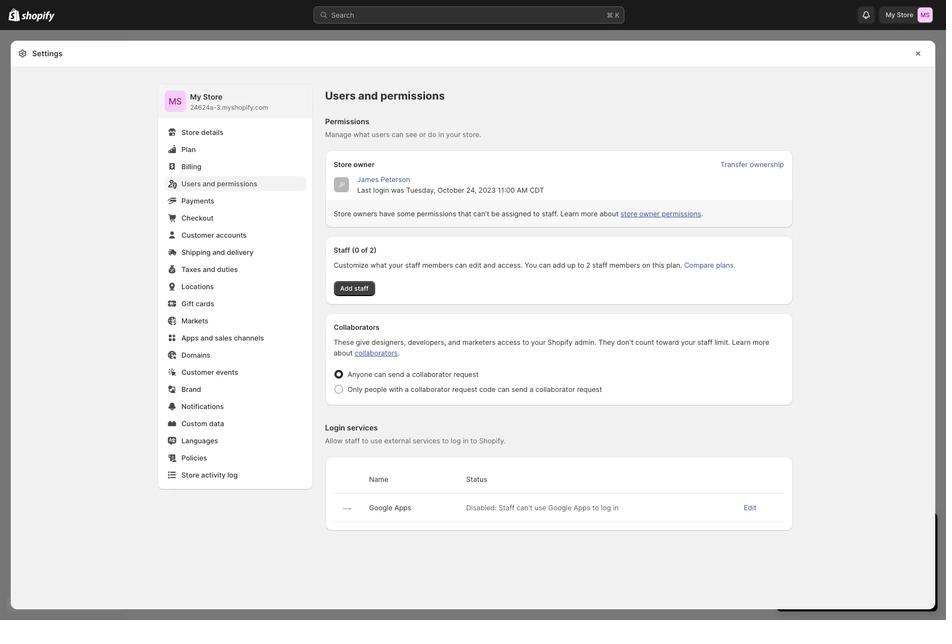 Task type: vqa. For each thing, say whether or not it's contained in the screenshot.
store. at the top of the page
yes



Task type: describe. For each thing, give the bounding box(es) containing it.
status
[[466, 476, 487, 484]]

my store image
[[164, 91, 186, 112]]

on
[[642, 261, 651, 270]]

gift cards
[[181, 300, 214, 308]]

duties
[[217, 265, 238, 274]]

billing
[[181, 162, 201, 171]]

1 horizontal spatial users
[[325, 90, 356, 102]]

domains link
[[164, 348, 306, 363]]

shop settings menu element
[[158, 84, 312, 489]]

collaborator for with
[[411, 385, 450, 394]]

toward
[[656, 338, 679, 347]]

login
[[325, 424, 345, 433]]

trial
[[813, 523, 832, 536]]

search
[[331, 11, 354, 19]]

october
[[438, 186, 464, 195]]

permissions down october
[[417, 210, 456, 218]]

request for send
[[454, 370, 479, 379]]

disabled: staff can't use google apps to log in
[[466, 504, 619, 513]]

code
[[479, 385, 496, 394]]

and inside these give designers, developers, and marketers access to your shopify admin. they don't count toward your staff limit. learn more about
[[448, 338, 461, 347]]

your right customize
[[389, 261, 403, 270]]

you
[[525, 261, 537, 270]]

avatar with initials j p image
[[334, 177, 349, 192]]

locations
[[181, 283, 214, 291]]

do
[[428, 130, 436, 139]]

compare
[[684, 261, 714, 270]]

⌘
[[607, 11, 613, 19]]

delivery
[[227, 248, 253, 257]]

customer for customer accounts
[[181, 231, 214, 240]]

store owners have some permissions that can't be assigned to staff. learn more about store owner permissions .
[[334, 210, 703, 218]]

payments link
[[164, 194, 306, 209]]

what inside permissions manage what users can see or do in your store.
[[354, 130, 370, 139]]

disabled:
[[466, 504, 497, 513]]

apps and sales channels
[[181, 334, 264, 343]]

and right edit
[[483, 261, 496, 270]]

policies link
[[164, 451, 306, 466]]

customer events link
[[164, 365, 306, 380]]

0 horizontal spatial can't
[[473, 210, 489, 218]]

last
[[357, 186, 371, 195]]

24,
[[466, 186, 477, 195]]

users
[[372, 130, 390, 139]]

24624a-
[[190, 103, 216, 112]]

0 horizontal spatial .
[[398, 349, 400, 358]]

2 google from the left
[[548, 504, 572, 513]]

customer for customer events
[[181, 368, 214, 377]]

more inside these give designers, developers, and marketers access to your shopify admin. they don't count toward your staff limit. learn more about
[[753, 338, 769, 347]]

permissions up permissions manage what users can see or do in your store.
[[380, 90, 445, 102]]

these
[[334, 338, 354, 347]]

login services allow staff to use external services to log in to shopify.
[[325, 424, 506, 446]]

shopify image
[[22, 11, 55, 22]]

only
[[348, 385, 363, 394]]

gift
[[181, 300, 194, 308]]

domains
[[181, 351, 210, 360]]

ownership
[[750, 160, 784, 169]]

permissions up plan.
[[662, 210, 701, 218]]

in for permissions
[[438, 130, 444, 139]]

can right code
[[498, 385, 510, 394]]

custom data link
[[164, 417, 306, 432]]

started
[[857, 523, 893, 536]]

plan link
[[164, 142, 306, 157]]

up
[[567, 261, 576, 270]]

taxes
[[181, 265, 201, 274]]

store
[[621, 210, 638, 218]]

users and permissions inside shop settings menu element
[[181, 180, 257, 188]]

1 vertical spatial what
[[371, 261, 387, 270]]

permissions inside shop settings menu element
[[217, 180, 257, 188]]

your trial just started element
[[777, 541, 938, 612]]

shipping and delivery link
[[164, 245, 306, 260]]

billing link
[[164, 159, 306, 174]]

your trial just started
[[788, 523, 893, 536]]

markets link
[[164, 314, 306, 329]]

cards
[[196, 300, 214, 308]]

plans.
[[716, 261, 736, 270]]

collaborator for send
[[412, 370, 452, 379]]

collaborators link
[[355, 349, 398, 358]]

channels
[[234, 334, 264, 343]]

learn inside these give designers, developers, and marketers access to your shopify admin. they don't count toward your staff limit. learn more about
[[732, 338, 751, 347]]

edit
[[744, 504, 757, 513]]

anyone can send a collaborator request
[[348, 370, 479, 379]]

0 horizontal spatial staff
[[334, 246, 350, 255]]

login
[[373, 186, 389, 195]]

google apps
[[369, 504, 411, 513]]

to inside these give designers, developers, and marketers access to your shopify admin. they don't count toward your staff limit. learn more about
[[523, 338, 529, 347]]

or
[[419, 130, 426, 139]]

request for with
[[452, 385, 477, 394]]

see
[[406, 130, 417, 139]]

about inside these give designers, developers, and marketers access to your shopify admin. they don't count toward your staff limit. learn more about
[[334, 349, 353, 358]]

give
[[356, 338, 370, 347]]

can inside permissions manage what users can see or do in your store.
[[392, 130, 404, 139]]

store.
[[463, 130, 481, 139]]

k
[[615, 11, 620, 19]]

shopify image
[[9, 8, 20, 21]]

brand link
[[164, 382, 306, 397]]

users inside users and permissions link
[[181, 180, 201, 188]]

custom data
[[181, 420, 224, 428]]

your right toward
[[681, 338, 696, 347]]

store activity log link
[[164, 468, 306, 483]]

peterson
[[381, 175, 410, 184]]

shopify
[[548, 338, 573, 347]]

permissions
[[325, 117, 369, 126]]

cdt
[[530, 186, 544, 195]]

0 vertical spatial users and permissions
[[325, 90, 445, 102]]

custom
[[181, 420, 207, 428]]

log inside login services allow staff to use external services to log in to shopify.
[[451, 437, 461, 446]]

1 horizontal spatial about
[[600, 210, 619, 218]]

enabled: staff can use google apps to log in image
[[342, 508, 352, 511]]

checkout link
[[164, 211, 306, 226]]

in inside login services allow staff to use external services to log in to shopify.
[[463, 437, 469, 446]]

a for with
[[405, 385, 409, 394]]

staff inside "add staff" link
[[354, 285, 369, 293]]

request down admin.
[[577, 385, 602, 394]]

1 google from the left
[[369, 504, 393, 513]]

use inside login services allow staff to use external services to log in to shopify.
[[371, 437, 382, 446]]

my store image
[[918, 8, 933, 23]]

payments
[[181, 197, 214, 205]]

your left shopify at the bottom of the page
[[531, 338, 546, 347]]

2)
[[370, 246, 377, 255]]

⌘ k
[[607, 11, 620, 19]]

tuesday,
[[406, 186, 436, 195]]



Task type: locate. For each thing, give the bounding box(es) containing it.
and down customer accounts in the top left of the page
[[213, 248, 225, 257]]

store left owners
[[334, 210, 351, 218]]

more
[[581, 210, 598, 218], [753, 338, 769, 347]]

0 horizontal spatial in
[[438, 130, 444, 139]]

0 horizontal spatial about
[[334, 349, 353, 358]]

users down billing on the left of the page
[[181, 180, 201, 188]]

1 members from the left
[[422, 261, 453, 270]]

store details link
[[164, 125, 306, 140]]

add
[[340, 285, 353, 293]]

dialog
[[940, 41, 946, 610]]

0 horizontal spatial log
[[227, 471, 238, 480]]

. up the compare
[[701, 210, 703, 218]]

0 horizontal spatial users
[[181, 180, 201, 188]]

about down these
[[334, 349, 353, 358]]

1 horizontal spatial members
[[610, 261, 640, 270]]

1 vertical spatial learn
[[732, 338, 751, 347]]

2 customer from the top
[[181, 368, 214, 377]]

(0
[[352, 246, 359, 255]]

1 horizontal spatial can't
[[517, 504, 533, 513]]

1 horizontal spatial what
[[371, 261, 387, 270]]

0 vertical spatial can't
[[473, 210, 489, 218]]

owner right the 'store'
[[639, 210, 660, 218]]

staff right allow
[[345, 437, 360, 446]]

0 horizontal spatial learn
[[560, 210, 579, 218]]

1 horizontal spatial my
[[886, 11, 895, 19]]

0 vertical spatial in
[[438, 130, 444, 139]]

staff right add
[[354, 285, 369, 293]]

customer accounts link
[[164, 228, 306, 243]]

members
[[422, 261, 453, 270], [610, 261, 640, 270]]

1 horizontal spatial .
[[701, 210, 703, 218]]

activity
[[201, 471, 226, 480]]

in for disabled:
[[613, 504, 619, 513]]

my store
[[886, 11, 914, 19]]

0 vertical spatial about
[[600, 210, 619, 218]]

transfer ownership button
[[721, 160, 784, 169]]

2
[[586, 261, 590, 270]]

of
[[361, 246, 368, 255]]

that
[[458, 210, 471, 218]]

use
[[371, 437, 382, 446], [535, 504, 546, 513]]

in inside permissions manage what users can see or do in your store.
[[438, 130, 444, 139]]

2 vertical spatial in
[[613, 504, 619, 513]]

0 vertical spatial more
[[581, 210, 598, 218]]

can up the people
[[374, 370, 386, 379]]

details
[[201, 128, 223, 137]]

store inside 'link'
[[181, 128, 199, 137]]

brand
[[181, 385, 201, 394]]

access.
[[498, 261, 523, 270]]

more right limit.
[[753, 338, 769, 347]]

1 horizontal spatial users and permissions
[[325, 90, 445, 102]]

store for store owners have some permissions that can't be assigned to staff. learn more about store owner permissions .
[[334, 210, 351, 218]]

0 horizontal spatial use
[[371, 437, 382, 446]]

store for store owner
[[334, 160, 352, 169]]

2 horizontal spatial log
[[601, 504, 611, 513]]

0 vertical spatial staff
[[334, 246, 350, 255]]

0 horizontal spatial users and permissions
[[181, 180, 257, 188]]

1 vertical spatial users
[[181, 180, 201, 188]]

0 vertical spatial what
[[354, 130, 370, 139]]

0 vertical spatial my
[[886, 11, 895, 19]]

learn right staff.
[[560, 210, 579, 218]]

collaborators .
[[355, 349, 400, 358]]

1 vertical spatial about
[[334, 349, 353, 358]]

1 vertical spatial owner
[[639, 210, 660, 218]]

was
[[391, 186, 404, 195]]

log inside store activity log link
[[227, 471, 238, 480]]

marketers
[[463, 338, 496, 347]]

more right staff.
[[581, 210, 598, 218]]

0 horizontal spatial more
[[581, 210, 598, 218]]

shopify.
[[479, 437, 506, 446]]

users
[[325, 90, 356, 102], [181, 180, 201, 188]]

1 vertical spatial my
[[190, 92, 201, 101]]

your left store.
[[446, 130, 461, 139]]

1 vertical spatial send
[[512, 385, 528, 394]]

customer down domains
[[181, 368, 214, 377]]

0 horizontal spatial send
[[388, 370, 404, 379]]

these give designers, developers, and marketers access to your shopify admin. they don't count toward your staff limit. learn more about
[[334, 338, 769, 358]]

0 horizontal spatial apps
[[181, 334, 199, 343]]

plan
[[181, 145, 196, 154]]

1 horizontal spatial send
[[512, 385, 528, 394]]

permissions up payments link
[[217, 180, 257, 188]]

staff left (0
[[334, 246, 350, 255]]

my inside the my store 24624a-3.myshopify.com
[[190, 92, 201, 101]]

.
[[701, 210, 703, 218], [398, 349, 400, 358]]

1 horizontal spatial services
[[413, 437, 440, 446]]

0 vertical spatial learn
[[560, 210, 579, 218]]

request up only people with a collaborator request code can send a collaborator request
[[454, 370, 479, 379]]

2 horizontal spatial apps
[[574, 504, 591, 513]]

request left code
[[452, 385, 477, 394]]

staff down some
[[405, 261, 420, 270]]

staff left limit.
[[698, 338, 713, 347]]

1 horizontal spatial learn
[[732, 338, 751, 347]]

members left edit
[[422, 261, 453, 270]]

1 vertical spatial services
[[413, 437, 440, 446]]

services right 'external'
[[413, 437, 440, 446]]

customer accounts
[[181, 231, 247, 240]]

0 vertical spatial send
[[388, 370, 404, 379]]

limit.
[[715, 338, 730, 347]]

can't left be
[[473, 210, 489, 218]]

1 vertical spatial .
[[398, 349, 400, 358]]

taxes and duties
[[181, 265, 238, 274]]

a for send
[[406, 370, 410, 379]]

what down 2)
[[371, 261, 387, 270]]

my
[[886, 11, 895, 19], [190, 92, 201, 101]]

staff.
[[542, 210, 559, 218]]

a down developers,
[[406, 370, 410, 379]]

1 horizontal spatial apps
[[395, 504, 411, 513]]

owners
[[353, 210, 377, 218]]

staff inside these give designers, developers, and marketers access to your shopify admin. they don't count toward your staff limit. learn more about
[[698, 338, 713, 347]]

users and permissions up permissions manage what users can see or do in your store.
[[325, 90, 445, 102]]

1 horizontal spatial more
[[753, 338, 769, 347]]

my up 24624a-
[[190, 92, 201, 101]]

3.myshopify.com
[[216, 103, 268, 112]]

what left users
[[354, 130, 370, 139]]

0 vertical spatial customer
[[181, 231, 214, 240]]

store activity log
[[181, 471, 238, 480]]

external
[[384, 437, 411, 446]]

and right taxes
[[203, 265, 215, 274]]

about left the 'store'
[[600, 210, 619, 218]]

in
[[438, 130, 444, 139], [463, 437, 469, 446], [613, 504, 619, 513]]

0 vertical spatial owner
[[354, 160, 375, 169]]

customer down checkout
[[181, 231, 214, 240]]

can left edit
[[455, 261, 467, 270]]

users and permissions link
[[164, 176, 306, 191]]

store left my store icon
[[897, 11, 914, 19]]

1 vertical spatial users and permissions
[[181, 180, 257, 188]]

users up the permissions
[[325, 90, 356, 102]]

store down policies
[[181, 471, 199, 480]]

collaborator
[[412, 370, 452, 379], [411, 385, 450, 394], [536, 385, 575, 394]]

your inside permissions manage what users can see or do in your store.
[[446, 130, 461, 139]]

0 vertical spatial use
[[371, 437, 382, 446]]

2 vertical spatial log
[[601, 504, 611, 513]]

my for my store
[[886, 11, 895, 19]]

apps
[[181, 334, 199, 343], [395, 504, 411, 513], [574, 504, 591, 513]]

your
[[788, 523, 810, 536]]

settings dialog
[[11, 41, 935, 610]]

users and permissions down billing link
[[181, 180, 257, 188]]

2 members from the left
[[610, 261, 640, 270]]

store for store details
[[181, 128, 199, 137]]

staff right 2
[[592, 261, 608, 270]]

store owner
[[334, 160, 375, 169]]

markets
[[181, 317, 208, 325]]

1 horizontal spatial use
[[535, 504, 546, 513]]

and left sales
[[201, 334, 213, 343]]

1 horizontal spatial in
[[463, 437, 469, 446]]

0 horizontal spatial what
[[354, 130, 370, 139]]

2023
[[479, 186, 496, 195]]

learn right limit.
[[732, 338, 751, 347]]

request
[[454, 370, 479, 379], [452, 385, 477, 394], [577, 385, 602, 394]]

only people with a collaborator request code can send a collaborator request
[[348, 385, 602, 394]]

collaborator down developers,
[[412, 370, 452, 379]]

and left marketers
[[448, 338, 461, 347]]

transfer ownership
[[721, 160, 784, 169]]

1 customer from the top
[[181, 231, 214, 240]]

shipping
[[181, 248, 211, 257]]

they
[[599, 338, 615, 347]]

this
[[652, 261, 665, 270]]

people
[[365, 385, 387, 394]]

add
[[553, 261, 565, 270]]

0 vertical spatial users
[[325, 90, 356, 102]]

1 vertical spatial more
[[753, 338, 769, 347]]

james peterson link
[[357, 175, 410, 184]]

0 horizontal spatial owner
[[354, 160, 375, 169]]

some
[[397, 210, 415, 218]]

send right code
[[512, 385, 528, 394]]

0 horizontal spatial services
[[347, 424, 378, 433]]

0 horizontal spatial my
[[190, 92, 201, 101]]

my left my store icon
[[886, 11, 895, 19]]

transfer
[[721, 160, 748, 169]]

collaborator down the anyone can send a collaborator request
[[411, 385, 450, 394]]

store inside the my store 24624a-3.myshopify.com
[[203, 92, 223, 101]]

can't right disabled:
[[517, 504, 533, 513]]

store details
[[181, 128, 223, 137]]

store up "plan"
[[181, 128, 199, 137]]

collaborators
[[334, 323, 380, 332]]

store up 24624a-
[[203, 92, 223, 101]]

notifications link
[[164, 399, 306, 414]]

staff right disabled:
[[499, 504, 515, 513]]

. down designers,
[[398, 349, 400, 358]]

count
[[636, 338, 654, 347]]

1 horizontal spatial owner
[[639, 210, 660, 218]]

1 horizontal spatial staff
[[499, 504, 515, 513]]

edit
[[469, 261, 482, 270]]

just
[[836, 523, 854, 536]]

2 horizontal spatial in
[[613, 504, 619, 513]]

0 vertical spatial services
[[347, 424, 378, 433]]

locations link
[[164, 279, 306, 294]]

staff inside login services allow staff to use external services to log in to shopify.
[[345, 437, 360, 446]]

your trial just started button
[[777, 514, 938, 536]]

0 horizontal spatial google
[[369, 504, 393, 513]]

plan.
[[666, 261, 682, 270]]

send
[[388, 370, 404, 379], [512, 385, 528, 394]]

1 vertical spatial use
[[535, 504, 546, 513]]

1 vertical spatial customer
[[181, 368, 214, 377]]

developers,
[[408, 338, 446, 347]]

1 vertical spatial in
[[463, 437, 469, 446]]

shipping and delivery
[[181, 248, 253, 257]]

1 vertical spatial can't
[[517, 504, 533, 513]]

assigned
[[502, 210, 531, 218]]

store
[[897, 11, 914, 19], [203, 92, 223, 101], [181, 128, 199, 137], [334, 160, 352, 169], [334, 210, 351, 218], [181, 471, 199, 480]]

send up with
[[388, 370, 404, 379]]

can right you
[[539, 261, 551, 270]]

owner up james
[[354, 160, 375, 169]]

a right code
[[530, 385, 534, 394]]

1 vertical spatial log
[[227, 471, 238, 480]]

users and permissions
[[325, 90, 445, 102], [181, 180, 257, 188]]

0 vertical spatial log
[[451, 437, 461, 446]]

and up the permissions
[[358, 90, 378, 102]]

apps inside shop settings menu element
[[181, 334, 199, 343]]

1 horizontal spatial google
[[548, 504, 572, 513]]

can left see
[[392, 130, 404, 139]]

collaborator down these give designers, developers, and marketers access to your shopify admin. they don't count toward your staff limit. learn more about
[[536, 385, 575, 394]]

and up payments on the top of page
[[203, 180, 215, 188]]

services right login
[[347, 424, 378, 433]]

0 horizontal spatial members
[[422, 261, 453, 270]]

james
[[357, 175, 379, 184]]

settings
[[32, 49, 63, 58]]

1 vertical spatial staff
[[499, 504, 515, 513]]

a right with
[[405, 385, 409, 394]]

members left the on
[[610, 261, 640, 270]]

0 vertical spatial .
[[701, 210, 703, 218]]

my for my store 24624a-3.myshopify.com
[[190, 92, 201, 101]]

with
[[389, 385, 403, 394]]

customer events
[[181, 368, 238, 377]]

1 horizontal spatial log
[[451, 437, 461, 446]]

store for store activity log
[[181, 471, 199, 480]]

store up avatar with initials j p
[[334, 160, 352, 169]]



